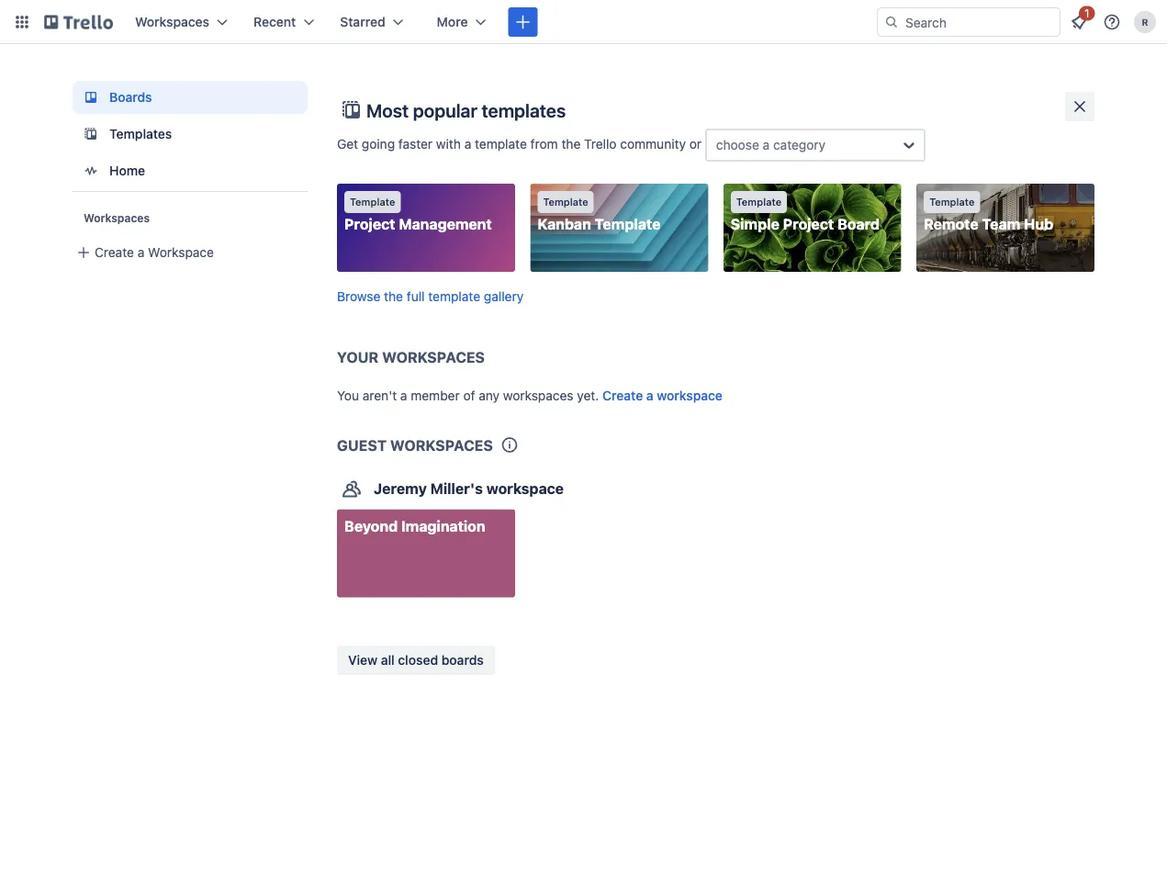 Task type: locate. For each thing, give the bounding box(es) containing it.
workspaces for guest workspaces
[[390, 436, 493, 454]]

create left workspace
[[95, 245, 134, 260]]

workspaces for your workspaces
[[382, 348, 485, 366]]

beyond imagination
[[345, 517, 486, 535]]

add image
[[73, 242, 95, 264]]

create right yet.
[[603, 388, 643, 403]]

browse the full template gallery link
[[337, 288, 524, 304]]

get
[[337, 136, 358, 151]]

project up browse
[[345, 215, 396, 233]]

starred button
[[329, 7, 415, 37]]

view all closed boards button
[[337, 646, 495, 675]]

a left workspace
[[138, 245, 145, 260]]

template up the kanban
[[543, 196, 589, 208]]

the right from
[[562, 136, 581, 151]]

create a workspace button
[[603, 386, 723, 405]]

more
[[437, 14, 468, 29]]

1 vertical spatial the
[[384, 288, 403, 304]]

going
[[362, 136, 395, 151]]

browse
[[337, 288, 381, 304]]

0 horizontal spatial the
[[384, 288, 403, 304]]

template up remote
[[930, 196, 975, 208]]

template inside template simple project board
[[737, 196, 782, 208]]

workspaces up boards link
[[135, 14, 210, 29]]

choose a category
[[716, 137, 826, 152]]

1 vertical spatial workspaces
[[84, 211, 150, 224]]

0 vertical spatial create
[[95, 245, 134, 260]]

2 project from the left
[[783, 215, 834, 233]]

choose
[[716, 137, 760, 152]]

the left full
[[384, 288, 403, 304]]

workspaces up miller's
[[390, 436, 493, 454]]

project left board
[[783, 215, 834, 233]]

project
[[345, 215, 396, 233], [783, 215, 834, 233]]

guest workspaces
[[337, 436, 493, 454]]

1 vertical spatial workspaces
[[390, 436, 493, 454]]

1 horizontal spatial the
[[562, 136, 581, 151]]

boards
[[109, 90, 152, 105]]

your
[[337, 348, 379, 366]]

template for project
[[350, 196, 395, 208]]

workspaces
[[135, 14, 210, 29], [84, 211, 150, 224]]

0 vertical spatial the
[[562, 136, 581, 151]]

template down templates
[[475, 136, 527, 151]]

1 notification image
[[1068, 11, 1090, 33]]

Search field
[[899, 8, 1060, 36]]

0 vertical spatial workspaces
[[382, 348, 485, 366]]

create a workspace button
[[73, 236, 308, 269]]

create
[[95, 245, 134, 260], [603, 388, 643, 403]]

full
[[407, 288, 425, 304]]

you aren't a member of any workspaces yet. create a workspace
[[337, 388, 723, 403]]

recent button
[[243, 7, 325, 37]]

team
[[983, 215, 1021, 233]]

1 vertical spatial workspace
[[487, 480, 564, 497]]

0 vertical spatial template
[[475, 136, 527, 151]]

workspaces inside dropdown button
[[135, 14, 210, 29]]

workspace
[[657, 388, 723, 403], [487, 480, 564, 497]]

from
[[531, 136, 558, 151]]

1 vertical spatial template
[[428, 288, 481, 304]]

template kanban template
[[538, 196, 661, 233]]

ruby anderson (rubyanderson7) image
[[1135, 11, 1157, 33]]

1 horizontal spatial workspace
[[657, 388, 723, 403]]

yet.
[[577, 388, 599, 403]]

0 vertical spatial workspace
[[657, 388, 723, 403]]

template for remote
[[930, 196, 975, 208]]

view all closed boards
[[348, 653, 484, 668]]

a right choose
[[763, 137, 770, 152]]

template
[[350, 196, 395, 208], [543, 196, 589, 208], [737, 196, 782, 208], [930, 196, 975, 208], [595, 215, 661, 233]]

get going faster with a template from the trello community or
[[337, 136, 705, 151]]

template inside template remote team hub
[[930, 196, 975, 208]]

template
[[475, 136, 527, 151], [428, 288, 481, 304]]

template inside template project management
[[350, 196, 395, 208]]

workspaces
[[382, 348, 485, 366], [390, 436, 493, 454]]

template up simple
[[737, 196, 782, 208]]

0 horizontal spatial project
[[345, 215, 396, 233]]

a
[[465, 136, 472, 151], [763, 137, 770, 152], [138, 245, 145, 260], [400, 388, 407, 403], [647, 388, 654, 403]]

1 horizontal spatial create
[[603, 388, 643, 403]]

category
[[774, 137, 826, 152]]

create a workspace
[[95, 245, 214, 260]]

your workspaces
[[337, 348, 485, 366]]

trello
[[584, 136, 617, 151]]

template right full
[[428, 288, 481, 304]]

most popular templates
[[367, 99, 566, 121]]

1 project from the left
[[345, 215, 396, 233]]

template simple project board
[[731, 196, 880, 233]]

browse the full template gallery
[[337, 288, 524, 304]]

templates
[[109, 126, 172, 141]]

0 vertical spatial workspaces
[[135, 14, 210, 29]]

template down going
[[350, 196, 395, 208]]

a right with
[[465, 136, 472, 151]]

with
[[436, 136, 461, 151]]

1 horizontal spatial project
[[783, 215, 834, 233]]

faster
[[399, 136, 433, 151]]

the
[[562, 136, 581, 151], [384, 288, 403, 304]]

kanban
[[538, 215, 592, 233]]

1 vertical spatial create
[[603, 388, 643, 403]]

create inside button
[[95, 245, 134, 260]]

jeremy miller's workspace
[[374, 480, 564, 497]]

workspaces up member
[[382, 348, 485, 366]]

0 horizontal spatial create
[[95, 245, 134, 260]]

workspaces up add icon
[[84, 211, 150, 224]]



Task type: describe. For each thing, give the bounding box(es) containing it.
board image
[[80, 86, 102, 108]]

remote
[[924, 215, 979, 233]]

workspace
[[148, 245, 214, 260]]

popular
[[413, 99, 478, 121]]

templates
[[482, 99, 566, 121]]

r
[[1142, 17, 1149, 27]]

management
[[399, 215, 492, 233]]

project inside template simple project board
[[783, 215, 834, 233]]

beyond imagination link
[[337, 509, 515, 598]]

you
[[337, 388, 359, 403]]

member
[[411, 388, 460, 403]]

boards
[[442, 653, 484, 668]]

template project management
[[345, 196, 492, 233]]

a right yet.
[[647, 388, 654, 403]]

primary element
[[0, 0, 1168, 44]]

home link
[[73, 154, 308, 187]]

most
[[367, 99, 409, 121]]

template remote team hub
[[924, 196, 1054, 233]]

of
[[463, 388, 475, 403]]

template board image
[[80, 123, 102, 145]]

templates link
[[73, 118, 308, 151]]

gallery
[[484, 288, 524, 304]]

closed
[[398, 653, 438, 668]]

a right aren't
[[400, 388, 407, 403]]

back to home image
[[44, 7, 113, 37]]

starred
[[340, 14, 386, 29]]

boards link
[[73, 81, 308, 114]]

open information menu image
[[1103, 13, 1122, 31]]

template right the kanban
[[595, 215, 661, 233]]

search image
[[885, 15, 899, 29]]

aren't
[[363, 388, 397, 403]]

r button
[[1131, 7, 1160, 37]]

any
[[479, 388, 500, 403]]

or
[[690, 136, 702, 151]]

all
[[381, 653, 395, 668]]

view
[[348, 653, 378, 668]]

board
[[838, 215, 880, 233]]

workspaces button
[[124, 7, 239, 37]]

home
[[109, 163, 145, 178]]

simple
[[731, 215, 780, 233]]

create board or workspace image
[[514, 13, 532, 31]]

0 horizontal spatial workspace
[[487, 480, 564, 497]]

template for simple
[[737, 196, 782, 208]]

guest
[[337, 436, 387, 454]]

community
[[620, 136, 686, 151]]

a inside button
[[138, 245, 145, 260]]

workspaces
[[503, 388, 574, 403]]

home image
[[80, 160, 102, 182]]

beyond
[[345, 517, 398, 535]]

template for kanban
[[543, 196, 589, 208]]

jeremy
[[374, 480, 427, 497]]

imagination
[[401, 517, 486, 535]]

hub
[[1024, 215, 1054, 233]]

miller's
[[430, 480, 483, 497]]

more button
[[426, 7, 497, 37]]

project inside template project management
[[345, 215, 396, 233]]

recent
[[254, 14, 296, 29]]



Task type: vqa. For each thing, say whether or not it's contained in the screenshot.
Starred
yes



